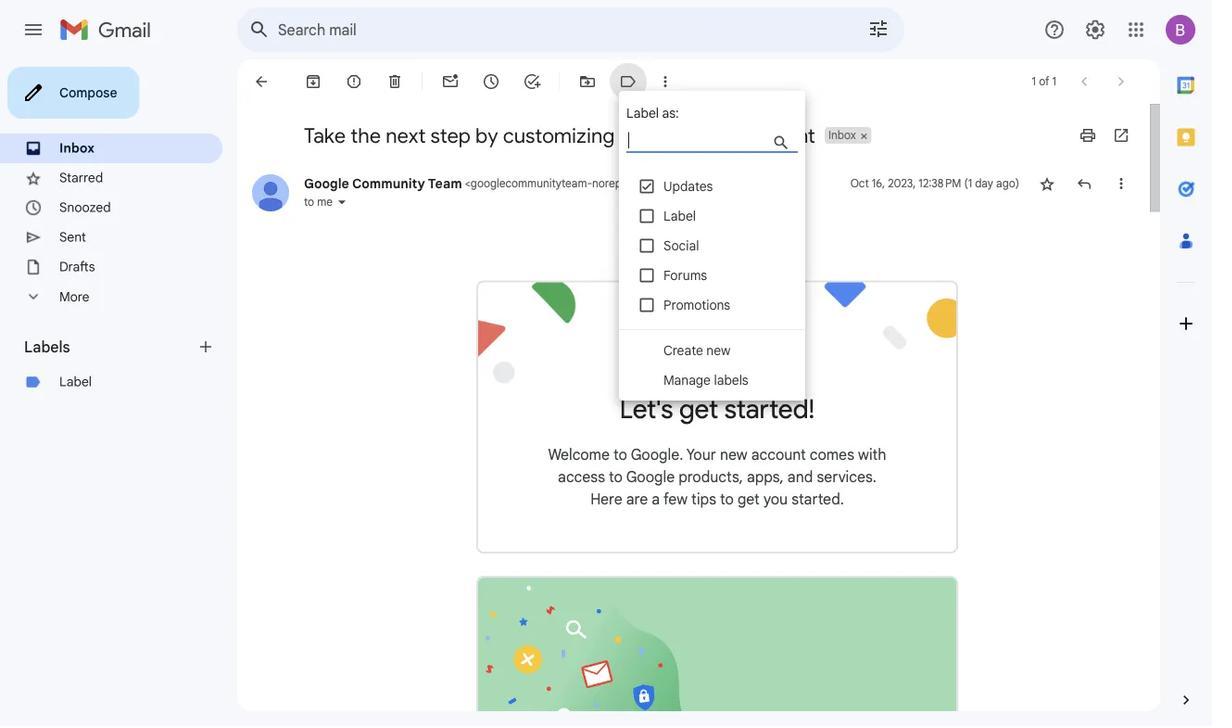 Task type: describe. For each thing, give the bounding box(es) containing it.
you started.
[[764, 490, 845, 508]]

delete image
[[386, 72, 404, 91]]

welcome
[[548, 445, 610, 464]]

google.
[[631, 445, 684, 464]]

more
[[59, 289, 89, 305]]

0 vertical spatial get
[[680, 393, 719, 425]]

1 of 1
[[1033, 75, 1057, 89]]

comes
[[810, 445, 855, 464]]

labels
[[24, 338, 70, 356]]

drafts link
[[59, 259, 95, 275]]

support image
[[1044, 19, 1066, 41]]

(1
[[965, 177, 973, 191]]

report spam image
[[345, 72, 363, 91]]

apps,
[[747, 468, 784, 486]]

team
[[428, 175, 462, 191]]

create
[[664, 342, 704, 358]]

promotions
[[664, 297, 731, 313]]

snoozed link
[[59, 199, 111, 216]]

oct 16, 2023, 12:38 pm (1 day ago)
[[851, 177, 1020, 191]]

google inside "welcome to google. your new account comes with access to google products, apps, and services. here are a few tips to get"
[[626, 468, 675, 486]]

move to image
[[579, 72, 597, 91]]

customizing
[[503, 122, 615, 148]]

day
[[976, 177, 994, 191]]

Not starred checkbox
[[1039, 174, 1057, 193]]

back to inbox image
[[252, 72, 271, 91]]

drafts
[[59, 259, 95, 275]]

account
[[752, 445, 806, 464]]

sent link
[[59, 229, 86, 245]]

2 1 from the left
[[1053, 75, 1057, 89]]

next
[[386, 122, 426, 148]]

google community team cell
[[304, 175, 706, 191]]

by
[[476, 122, 499, 148]]

social
[[664, 237, 700, 254]]

to left google.
[[614, 445, 628, 464]]

manage labels
[[664, 372, 749, 388]]

1 1 from the left
[[1033, 75, 1037, 89]]

let's get started!
[[620, 393, 815, 425]]

with
[[859, 445, 887, 464]]

create new
[[664, 342, 731, 358]]

add to tasks image
[[523, 72, 542, 91]]

me
[[317, 195, 333, 209]]

a
[[652, 490, 660, 508]]

take the next step by customizing your google account
[[304, 122, 816, 148]]

the
[[351, 122, 381, 148]]

main menu image
[[22, 19, 45, 41]]

show details image
[[337, 197, 348, 208]]

starred
[[59, 170, 103, 186]]

settings image
[[1085, 19, 1107, 41]]

Search mail text field
[[278, 20, 816, 39]]

your
[[687, 445, 717, 464]]

search mail image
[[243, 13, 276, 46]]

googlecommunityteam-
[[471, 177, 593, 191]]

>
[[700, 177, 706, 191]]

snoozed
[[59, 199, 111, 216]]

label for label as:
[[627, 105, 659, 121]]

started.
[[792, 490, 845, 508]]

12:38 pm
[[919, 177, 962, 191]]

inbox button
[[825, 127, 858, 144]]

compose
[[59, 84, 117, 101]]

welcome to google. your new account comes with access to google products, apps, and services. here are a few tips to get
[[548, 445, 887, 508]]

labels heading
[[24, 338, 197, 356]]

as:
[[663, 105, 679, 121]]

to me
[[304, 195, 333, 209]]

account
[[739, 122, 816, 148]]

and
[[788, 468, 814, 486]]

oct 16, 2023, 12:38 pm (1 day ago) cell
[[851, 174, 1020, 193]]

inbox link
[[59, 140, 95, 156]]

inbox for inbox link
[[59, 140, 95, 156]]

forums
[[664, 267, 708, 283]]

sent
[[59, 229, 86, 245]]

labels image
[[619, 72, 638, 91]]

to up here
[[609, 468, 623, 486]]



Task type: locate. For each thing, give the bounding box(es) containing it.
inbox up oct
[[829, 128, 857, 142]]

get left you
[[738, 490, 760, 508]]

None search field
[[237, 7, 905, 52]]

0 vertical spatial google
[[666, 122, 734, 148]]

1 horizontal spatial inbox
[[829, 128, 857, 142]]

google down as:
[[666, 122, 734, 148]]

2023,
[[889, 177, 916, 191]]

label down labels
[[59, 374, 92, 390]]

of
[[1040, 75, 1050, 89]]

to
[[304, 195, 314, 209], [614, 445, 628, 464], [609, 468, 623, 486], [721, 490, 734, 508]]

new inside "welcome to google. your new account comes with access to google products, apps, and services. here are a few tips to get"
[[720, 445, 748, 464]]

ago)
[[997, 177, 1020, 191]]

compose button
[[7, 67, 140, 119]]

1 vertical spatial google
[[304, 175, 349, 191]]

inbox inside labels navigation
[[59, 140, 95, 156]]

new up manage labels
[[707, 342, 731, 358]]

started!
[[725, 393, 815, 425]]

new up products, at bottom right
[[720, 445, 748, 464]]

inbox inside inbox 'button'
[[829, 128, 857, 142]]

1 vertical spatial get
[[738, 490, 760, 508]]

get inside "welcome to google. your new account comes with access to google products, apps, and services. here are a few tips to get"
[[738, 490, 760, 508]]

1 left the of
[[1033, 75, 1037, 89]]

inbox for inbox 'button' on the right top of page
[[829, 128, 857, 142]]

you
[[764, 490, 788, 508]]

more button
[[0, 282, 223, 312]]

Label-as menu open text field
[[627, 130, 834, 153]]

1 right the of
[[1053, 75, 1057, 89]]

label inside navigation
[[59, 374, 92, 390]]

0 vertical spatial new
[[707, 342, 731, 358]]

manage
[[664, 372, 711, 388]]

labels
[[714, 372, 749, 388]]

0 horizontal spatial inbox
[[59, 140, 95, 156]]

inbox up starred link
[[59, 140, 95, 156]]

1
[[1033, 75, 1037, 89], [1053, 75, 1057, 89]]

1 horizontal spatial 1
[[1053, 75, 1057, 89]]

step
[[431, 122, 471, 148]]

are
[[627, 490, 648, 508]]

<
[[465, 177, 471, 191]]

0 horizontal spatial label
[[59, 374, 92, 390]]

2 vertical spatial label
[[59, 374, 92, 390]]

to left me
[[304, 195, 314, 209]]

label up your on the top right
[[627, 105, 659, 121]]

label as:
[[627, 105, 679, 121]]

noreply@google.com
[[593, 177, 700, 191]]

get
[[680, 393, 719, 425], [738, 490, 760, 508]]

here
[[591, 490, 623, 508]]

1 horizontal spatial get
[[738, 490, 760, 508]]

not starred image
[[1039, 174, 1057, 193]]

access
[[558, 468, 605, 486]]

labels navigation
[[0, 59, 237, 726]]

google up "a"
[[626, 468, 675, 486]]

google community team < googlecommunityteam-noreply@google.com >
[[304, 175, 706, 191]]

tab list
[[1161, 59, 1213, 659]]

label
[[627, 105, 659, 121], [664, 208, 696, 224], [59, 374, 92, 390]]

get down manage labels
[[680, 393, 719, 425]]

community
[[352, 175, 425, 191]]

let's
[[620, 393, 674, 425]]

snooze image
[[482, 72, 501, 91]]

starred link
[[59, 170, 103, 186]]

1 vertical spatial new
[[720, 445, 748, 464]]

few
[[664, 490, 688, 508]]

to right tips
[[721, 490, 734, 508]]

0 horizontal spatial get
[[680, 393, 719, 425]]

0 horizontal spatial 1
[[1033, 75, 1037, 89]]

1 vertical spatial label
[[664, 208, 696, 224]]

take
[[304, 122, 346, 148]]

2 vertical spatial google
[[626, 468, 675, 486]]

16,
[[872, 177, 886, 191]]

services.
[[817, 468, 877, 486]]

label for 'label' link
[[59, 374, 92, 390]]

gmail image
[[59, 11, 160, 48]]

inbox
[[829, 128, 857, 142], [59, 140, 95, 156]]

products,
[[679, 468, 744, 486]]

google up me
[[304, 175, 349, 191]]

0 vertical spatial label
[[627, 105, 659, 121]]

label up social
[[664, 208, 696, 224]]

tips
[[692, 490, 717, 508]]

your
[[620, 122, 661, 148]]

google
[[666, 122, 734, 148], [304, 175, 349, 191], [626, 468, 675, 486]]

advanced search options image
[[861, 10, 898, 47]]

1 horizontal spatial label
[[627, 105, 659, 121]]

archive image
[[304, 72, 323, 91]]

label link
[[59, 374, 92, 390]]

more image
[[657, 72, 675, 91]]

new
[[707, 342, 731, 358], [720, 445, 748, 464]]

updates
[[664, 178, 713, 194]]

2 horizontal spatial label
[[664, 208, 696, 224]]

oct
[[851, 177, 870, 191]]



Task type: vqa. For each thing, say whether or not it's contained in the screenshot.
Drafts
yes



